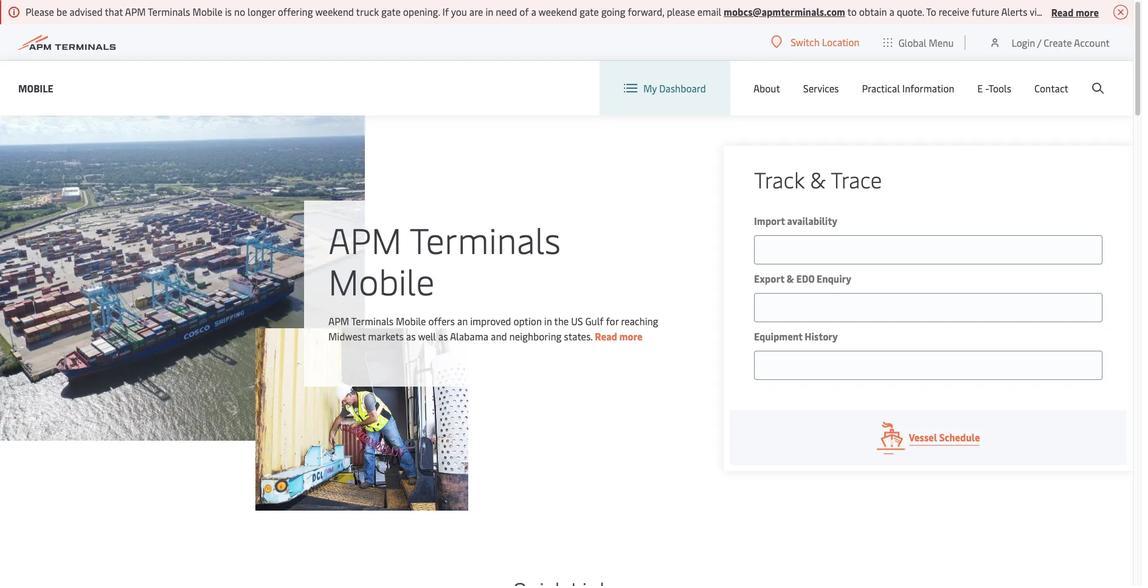 Task type: vqa. For each thing, say whether or not it's contained in the screenshot.
>
no



Task type: describe. For each thing, give the bounding box(es) containing it.
dashboard
[[659, 81, 706, 95]]

& for trace
[[810, 164, 826, 194]]

1 weekend from the left
[[315, 5, 354, 18]]

2 email from the left
[[1044, 5, 1068, 18]]

to
[[847, 5, 857, 18]]

schedule
[[939, 431, 980, 444]]

of
[[519, 5, 529, 18]]

forward,
[[628, 5, 664, 18]]

create
[[1044, 36, 1072, 49]]

longer
[[248, 5, 275, 18]]

apm terminals mobile
[[328, 215, 561, 304]]

1 please from the left
[[667, 5, 695, 18]]

quote. to
[[897, 5, 936, 18]]

services button
[[803, 61, 839, 116]]

edo
[[796, 272, 815, 285]]

1 email from the left
[[697, 5, 721, 18]]

well
[[418, 329, 436, 343]]

tools
[[988, 81, 1011, 95]]

import
[[754, 214, 785, 227]]

mobile inside apm terminals mobile offers an improved option in the us gulf for reaching midwest markets as well as alabama and neighboring states.
[[396, 314, 426, 327]]

information
[[902, 81, 954, 95]]

that
[[105, 5, 123, 18]]

offering
[[278, 5, 313, 18]]

apm for apm terminals mobile
[[328, 215, 402, 263]]

export
[[754, 272, 784, 285]]

about button
[[753, 61, 780, 116]]

1 gate from the left
[[381, 5, 401, 18]]

2 gate from the left
[[580, 5, 599, 18]]

states.
[[564, 329, 593, 343]]

history
[[805, 330, 838, 343]]

obtain
[[859, 5, 887, 18]]

e -tools
[[977, 81, 1011, 95]]

about
[[753, 81, 780, 95]]

more for "read more" button on the right top of page
[[1076, 5, 1099, 19]]

please
[[26, 5, 54, 18]]

contact
[[1034, 81, 1068, 95]]

receive
[[939, 5, 969, 18]]

global menu button
[[872, 24, 966, 61]]

going
[[601, 5, 625, 18]]

alerts
[[1001, 5, 1027, 18]]

advised
[[69, 5, 103, 18]]

-
[[985, 81, 988, 95]]

improved
[[470, 314, 511, 327]]

contact button
[[1034, 61, 1068, 116]]

mobcs@apmterminals.com
[[724, 5, 845, 18]]

login
[[1012, 36, 1035, 49]]

mobcs@apmterminals.com link
[[724, 5, 845, 18]]

& for edo
[[787, 272, 794, 285]]

login / create account link
[[989, 24, 1110, 60]]

mobile link
[[18, 81, 53, 96]]

alabama
[[450, 329, 488, 343]]

practical information
[[862, 81, 954, 95]]

is
[[225, 5, 232, 18]]

need
[[496, 5, 517, 18]]

e -tools button
[[977, 61, 1011, 116]]

read more link
[[595, 329, 643, 343]]

an
[[457, 314, 468, 327]]

2 weekend from the left
[[538, 5, 577, 18]]

and
[[491, 329, 507, 343]]

switch
[[791, 35, 820, 49]]

sms,
[[1082, 5, 1103, 18]]

offers
[[428, 314, 455, 327]]

0 vertical spatial apm
[[125, 5, 146, 18]]

no
[[234, 5, 245, 18]]

my
[[643, 81, 657, 95]]

please be advised that apm terminals mobile is no longer offering weekend truck gate opening. if you are in need of a weekend gate going forward, please email mobcs@apmterminals.com to obtain a quote. to receive future alerts via email or sms, please
[[26, 5, 1136, 18]]

truck
[[356, 5, 379, 18]]

/
[[1037, 36, 1041, 49]]

e
[[977, 81, 983, 95]]

markets
[[368, 329, 404, 343]]

import availability
[[754, 214, 837, 227]]

reaching
[[621, 314, 658, 327]]

account
[[1074, 36, 1110, 49]]

0 vertical spatial terminals
[[148, 5, 190, 18]]

menu
[[929, 36, 954, 49]]



Task type: locate. For each thing, give the bounding box(es) containing it.
0 horizontal spatial as
[[406, 329, 416, 343]]

0 horizontal spatial &
[[787, 272, 794, 285]]

switch location
[[791, 35, 859, 49]]

switch location button
[[771, 35, 859, 49]]

0 vertical spatial read
[[1051, 5, 1073, 19]]

in left the
[[544, 314, 552, 327]]

if
[[442, 5, 449, 18]]

please
[[667, 5, 695, 18], [1105, 5, 1134, 18]]

read more for "read more" button on the right top of page
[[1051, 5, 1099, 19]]

0 vertical spatial &
[[810, 164, 826, 194]]

1 horizontal spatial &
[[810, 164, 826, 194]]

the
[[554, 314, 569, 327]]

email
[[697, 5, 721, 18], [1044, 5, 1068, 18]]

1 horizontal spatial please
[[1105, 5, 1134, 18]]

0 horizontal spatial email
[[697, 5, 721, 18]]

1 as from the left
[[406, 329, 416, 343]]

more up account
[[1076, 5, 1099, 19]]

1 horizontal spatial in
[[544, 314, 552, 327]]

more down reaching
[[619, 329, 643, 343]]

read more down for
[[595, 329, 643, 343]]

1 vertical spatial apm
[[328, 215, 402, 263]]

read inside button
[[1051, 5, 1073, 19]]

enquiry
[[817, 272, 851, 285]]

practical
[[862, 81, 900, 95]]

please right sms,
[[1105, 5, 1134, 18]]

midwest
[[328, 329, 366, 343]]

1 vertical spatial in
[[544, 314, 552, 327]]

& left the "trace"
[[810, 164, 826, 194]]

2 please from the left
[[1105, 5, 1134, 18]]

1 horizontal spatial weekend
[[538, 5, 577, 18]]

apm for apm terminals mobile offers an improved option in the us gulf for reaching midwest markets as well as alabama and neighboring states.
[[328, 314, 349, 327]]

&
[[810, 164, 826, 194], [787, 272, 794, 285]]

global
[[898, 36, 926, 49]]

track & trace
[[754, 164, 882, 194]]

1 horizontal spatial gate
[[580, 5, 599, 18]]

terminals for apm terminals mobile
[[410, 215, 561, 263]]

weekend right of
[[538, 5, 577, 18]]

in inside apm terminals mobile offers an improved option in the us gulf for reaching midwest markets as well as alabama and neighboring states.
[[544, 314, 552, 327]]

0 horizontal spatial weekend
[[315, 5, 354, 18]]

0 horizontal spatial more
[[619, 329, 643, 343]]

or
[[1071, 5, 1079, 18]]

as left well
[[406, 329, 416, 343]]

in right are
[[485, 5, 493, 18]]

track
[[754, 164, 804, 194]]

read more for read more link
[[595, 329, 643, 343]]

read more
[[1051, 5, 1099, 19], [595, 329, 643, 343]]

0 horizontal spatial gate
[[381, 5, 401, 18]]

terminals for apm terminals mobile offers an improved option in the us gulf for reaching midwest markets as well as alabama and neighboring states.
[[351, 314, 394, 327]]

0 horizontal spatial a
[[531, 5, 536, 18]]

read right via
[[1051, 5, 1073, 19]]

1 horizontal spatial read
[[1051, 5, 1073, 19]]

apm
[[125, 5, 146, 18], [328, 215, 402, 263], [328, 314, 349, 327]]

read more button
[[1051, 4, 1099, 19]]

gate left "going"
[[580, 5, 599, 18]]

a
[[531, 5, 536, 18], [889, 5, 894, 18]]

close alert image
[[1113, 5, 1128, 19]]

gulf
[[585, 314, 604, 327]]

us
[[571, 314, 583, 327]]

gate
[[381, 5, 401, 18], [580, 5, 599, 18]]

more for read more link
[[619, 329, 643, 343]]

equipment history
[[754, 330, 838, 343]]

gate right truck
[[381, 5, 401, 18]]

0 horizontal spatial read more
[[595, 329, 643, 343]]

vessel schedule link
[[730, 410, 1127, 465]]

a right of
[[531, 5, 536, 18]]

please right "forward,"
[[667, 5, 695, 18]]

2 vertical spatial apm
[[328, 314, 349, 327]]

mobile
[[192, 5, 223, 18], [18, 81, 53, 95], [328, 256, 435, 304], [396, 314, 426, 327]]

terminals inside apm terminals mobile offers an improved option in the us gulf for reaching midwest markets as well as alabama and neighboring states.
[[351, 314, 394, 327]]

practical information button
[[862, 61, 954, 116]]

0 horizontal spatial please
[[667, 5, 695, 18]]

global menu
[[898, 36, 954, 49]]

read for "read more" button on the right top of page
[[1051, 5, 1073, 19]]

1 horizontal spatial email
[[1044, 5, 1068, 18]]

mobile inside the apm terminals mobile
[[328, 256, 435, 304]]

a right the obtain
[[889, 5, 894, 18]]

weekend
[[315, 5, 354, 18], [538, 5, 577, 18]]

read
[[1051, 5, 1073, 19], [595, 329, 617, 343]]

1 horizontal spatial terminals
[[351, 314, 394, 327]]

read down for
[[595, 329, 617, 343]]

apm inside the apm terminals mobile
[[328, 215, 402, 263]]

are
[[469, 5, 483, 18]]

vessel schedule
[[909, 431, 980, 444]]

1 horizontal spatial as
[[438, 329, 448, 343]]

my dashboard button
[[624, 61, 706, 116]]

export & edo enquiry
[[754, 272, 851, 285]]

apm inside apm terminals mobile offers an improved option in the us gulf for reaching midwest markets as well as alabama and neighboring states.
[[328, 314, 349, 327]]

for
[[606, 314, 619, 327]]

1 vertical spatial &
[[787, 272, 794, 285]]

equipment
[[754, 330, 803, 343]]

be
[[56, 5, 67, 18]]

terminals
[[148, 5, 190, 18], [410, 215, 561, 263], [351, 314, 394, 327]]

my dashboard
[[643, 81, 706, 95]]

login / create account
[[1012, 36, 1110, 49]]

location
[[822, 35, 859, 49]]

trace
[[831, 164, 882, 194]]

2 vertical spatial terminals
[[351, 314, 394, 327]]

0 vertical spatial read more
[[1051, 5, 1099, 19]]

you
[[451, 5, 467, 18]]

1 a from the left
[[531, 5, 536, 18]]

neighboring
[[509, 329, 562, 343]]

future
[[972, 5, 999, 18]]

mobile secondary image
[[255, 328, 468, 511]]

0 horizontal spatial in
[[485, 5, 493, 18]]

0 vertical spatial more
[[1076, 5, 1099, 19]]

availability
[[787, 214, 837, 227]]

via
[[1030, 5, 1042, 18]]

in
[[485, 5, 493, 18], [544, 314, 552, 327]]

more
[[1076, 5, 1099, 19], [619, 329, 643, 343]]

as
[[406, 329, 416, 343], [438, 329, 448, 343]]

0 horizontal spatial terminals
[[148, 5, 190, 18]]

weekend left truck
[[315, 5, 354, 18]]

vessel
[[909, 431, 937, 444]]

2 a from the left
[[889, 5, 894, 18]]

option
[[513, 314, 542, 327]]

2 horizontal spatial terminals
[[410, 215, 561, 263]]

services
[[803, 81, 839, 95]]

1 vertical spatial terminals
[[410, 215, 561, 263]]

1 horizontal spatial a
[[889, 5, 894, 18]]

as down offers
[[438, 329, 448, 343]]

1 vertical spatial read
[[595, 329, 617, 343]]

1 vertical spatial read more
[[595, 329, 643, 343]]

read for read more link
[[595, 329, 617, 343]]

read more up login / create account
[[1051, 5, 1099, 19]]

0 vertical spatial in
[[485, 5, 493, 18]]

opening.
[[403, 5, 440, 18]]

terminals inside the apm terminals mobile
[[410, 215, 561, 263]]

1 horizontal spatial more
[[1076, 5, 1099, 19]]

more inside button
[[1076, 5, 1099, 19]]

0 horizontal spatial read
[[595, 329, 617, 343]]

xin da yang zhou  docked at apm terminals mobile image
[[0, 116, 365, 441]]

1 horizontal spatial read more
[[1051, 5, 1099, 19]]

& left edo
[[787, 272, 794, 285]]

2 as from the left
[[438, 329, 448, 343]]

1 vertical spatial more
[[619, 329, 643, 343]]

apm terminals mobile offers an improved option in the us gulf for reaching midwest markets as well as alabama and neighboring states.
[[328, 314, 658, 343]]



